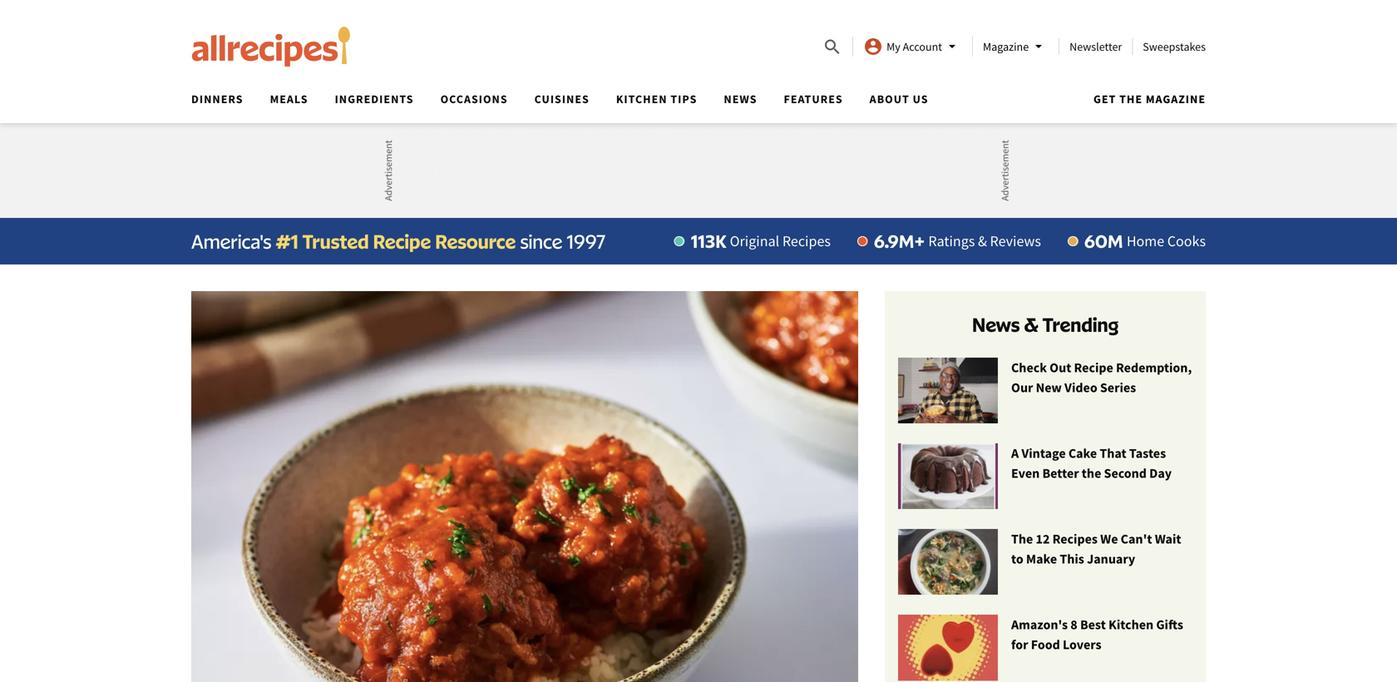 Task type: locate. For each thing, give the bounding box(es) containing it.
12
[[1036, 531, 1050, 547]]

1 horizontal spatial &
[[1024, 312, 1039, 336]]

a vintage cake that tastes even better the second day
[[1012, 445, 1172, 482]]

caret_down image
[[943, 37, 962, 57], [1029, 37, 1049, 57]]

to
[[1012, 551, 1024, 567]]

1 vertical spatial &
[[1024, 312, 1039, 336]]

second
[[1104, 465, 1147, 482]]

recipes right original at the top
[[783, 232, 831, 250]]

silivo silicone heart shaped cake pans on a yellow and red ben-day dot background. image
[[898, 615, 998, 681]]

0 horizontal spatial &
[[978, 232, 987, 250]]

& right the ratings
[[978, 232, 987, 250]]

news for news link
[[724, 92, 757, 106]]

0 horizontal spatial kitchen
[[616, 92, 668, 106]]

#1
[[276, 229, 299, 253]]

6.9m+
[[874, 230, 925, 252]]

1 horizontal spatial kitchen
[[1109, 617, 1154, 633]]

0 horizontal spatial recipes
[[783, 232, 831, 250]]

1 horizontal spatial recipe
[[1074, 359, 1114, 376]]

113k original recipes
[[691, 230, 831, 252]]

&
[[978, 232, 987, 250], [1024, 312, 1039, 336]]

account image
[[864, 37, 884, 57]]

ratings
[[929, 232, 975, 250]]

trusted
[[303, 229, 369, 253]]

recipes inside 113k original recipes
[[783, 232, 831, 250]]

60m home cooks
[[1085, 230, 1206, 252]]

banner
[[0, 0, 1398, 123]]

news
[[724, 92, 757, 106], [972, 312, 1020, 336]]

0 vertical spatial &
[[978, 232, 987, 250]]

can't
[[1121, 531, 1153, 547]]

kitchen left tips
[[616, 92, 668, 106]]

& up check
[[1024, 312, 1039, 336]]

recipes inside the 12 recipes we can't wait to make this january
[[1053, 531, 1098, 547]]

kitchen
[[616, 92, 668, 106], [1109, 617, 1154, 633]]

0 vertical spatial kitchen
[[616, 92, 668, 106]]

1 vertical spatial recipe
[[1074, 359, 1114, 376]]

recipes up this
[[1053, 531, 1098, 547]]

original
[[730, 232, 780, 250]]

melinda's porcupine meatballs image
[[191, 291, 858, 682]]

that
[[1100, 445, 1127, 462]]

& inside 6.9m+ ratings & reviews
[[978, 232, 987, 250]]

1 horizontal spatial caret_down image
[[1029, 37, 1049, 57]]

banner containing my account
[[0, 0, 1398, 123]]

recipes
[[783, 232, 831, 250], [1053, 531, 1098, 547]]

recipe
[[373, 229, 431, 253], [1074, 359, 1114, 376]]

amazon's 8 best kitchen gifts for food lovers link
[[898, 615, 1193, 681]]

america's #1 trusted recipe resource since 1997
[[191, 229, 606, 253]]

lovers
[[1063, 637, 1102, 653]]

recipe right trusted
[[373, 229, 431, 253]]

occasions link
[[441, 92, 508, 106]]

6.9m+ ratings & reviews
[[874, 230, 1041, 252]]

sweepstakes
[[1143, 39, 1206, 54]]

wait
[[1155, 531, 1182, 547]]

reviews
[[990, 232, 1041, 250]]

news up check
[[972, 312, 1020, 336]]

news right tips
[[724, 92, 757, 106]]

0 horizontal spatial news
[[724, 92, 757, 106]]

our
[[1012, 379, 1034, 396]]

make
[[1026, 551, 1057, 567]]

navigation
[[178, 87, 1206, 123]]

the
[[1012, 531, 1033, 547]]

amazon's 8 best kitchen gifts for food lovers
[[1012, 617, 1184, 653]]

0 vertical spatial recipe
[[373, 229, 431, 253]]

about us
[[870, 92, 929, 106]]

kitchen inside amazon's 8 best kitchen gifts for food lovers
[[1109, 617, 1154, 633]]

the
[[1082, 465, 1102, 482]]

a
[[1012, 445, 1019, 462]]

1 caret_down image from the left
[[943, 37, 962, 57]]

us
[[913, 92, 929, 106]]

1 horizontal spatial news
[[972, 312, 1020, 336]]

magazine
[[1146, 92, 1206, 106]]

1 horizontal spatial recipes
[[1053, 531, 1098, 547]]

0 vertical spatial news
[[724, 92, 757, 106]]

0 horizontal spatial caret_down image
[[943, 37, 962, 57]]

meals link
[[270, 92, 308, 106]]

get
[[1094, 92, 1117, 106]]

magazine
[[983, 39, 1029, 54]]

cooks
[[1168, 232, 1206, 250]]

better
[[1043, 465, 1079, 482]]

cuisines
[[535, 92, 590, 106]]

1 vertical spatial kitchen
[[1109, 617, 1154, 633]]

navigation containing dinners
[[178, 87, 1206, 123]]

1997
[[567, 229, 606, 253]]

0 vertical spatial recipes
[[783, 232, 831, 250]]

0 horizontal spatial recipe
[[373, 229, 431, 253]]

news inside navigation
[[724, 92, 757, 106]]

roscoe hall holding a bowl from the one pan mac n cheese redux recipe image
[[898, 358, 998, 424]]

my account button
[[864, 37, 962, 57]]

america's
[[191, 229, 271, 253]]

series
[[1100, 379, 1137, 396]]

1 vertical spatial news
[[972, 312, 1020, 336]]

day
[[1150, 465, 1172, 482]]

caret_down image left magazine
[[943, 37, 962, 57]]

we
[[1101, 531, 1118, 547]]

2 caret_down image from the left
[[1029, 37, 1049, 57]]

resource
[[435, 229, 516, 253]]

recipe up the video
[[1074, 359, 1114, 376]]

caret_down image left newsletter
[[1029, 37, 1049, 57]]

recipes for the
[[1053, 531, 1098, 547]]

kitchen right best
[[1109, 617, 1154, 633]]

sweepstakes link
[[1143, 39, 1206, 54]]

1 vertical spatial recipes
[[1053, 531, 1098, 547]]

check out recipe redemption, our new video series link
[[898, 358, 1193, 424]]



Task type: describe. For each thing, give the bounding box(es) containing it.
out
[[1050, 359, 1072, 376]]

tips
[[671, 92, 697, 106]]

best
[[1081, 617, 1106, 633]]

features
[[784, 92, 843, 106]]

dinners link
[[191, 92, 243, 106]]

news for news & trending
[[972, 312, 1020, 336]]

video
[[1065, 379, 1098, 396]]

gifts
[[1157, 617, 1184, 633]]

cuisines link
[[535, 92, 590, 106]]

about us link
[[870, 92, 929, 106]]

dinners
[[191, 92, 243, 106]]

since
[[520, 229, 563, 253]]

kitchen tips
[[616, 92, 697, 106]]

advertisement element
[[396, 133, 1002, 208]]

cake
[[1069, 445, 1097, 462]]

kitchen tips link
[[616, 92, 697, 106]]

kitchen inside navigation
[[616, 92, 668, 106]]

magazine button
[[983, 37, 1049, 57]]

news & trending
[[972, 312, 1119, 336]]

my account
[[887, 39, 943, 54]]

occasions
[[441, 92, 508, 106]]

newsletter button
[[1070, 39, 1122, 54]]

this
[[1060, 551, 1085, 567]]

home
[[1127, 232, 1165, 250]]

trending
[[1043, 312, 1119, 336]]

search image
[[823, 37, 843, 57]]

features link
[[784, 92, 843, 106]]

tastes
[[1130, 445, 1166, 462]]

ingredients
[[335, 92, 414, 106]]

food
[[1031, 637, 1060, 653]]

for
[[1012, 637, 1029, 653]]

overhead view of italian wedding soup with carrots, greens, orzo pasta and meatballs in a white bowl image
[[898, 529, 998, 596]]

recipe inside 'check out recipe redemption, our new video series'
[[1074, 359, 1114, 376]]

get the magazine
[[1094, 92, 1206, 106]]

ingredients link
[[335, 92, 414, 106]]

my
[[887, 39, 901, 54]]

even
[[1012, 465, 1040, 482]]

account
[[903, 39, 943, 54]]

amazon's
[[1012, 617, 1068, 633]]

news link
[[724, 92, 757, 106]]

meals
[[270, 92, 308, 106]]

8
[[1071, 617, 1078, 633]]

january
[[1087, 551, 1136, 567]]

the 12 recipes we can't wait to make this january
[[1012, 531, 1182, 567]]

a vintage cake that tastes even better the second day link
[[898, 443, 1193, 510]]

the 12 recipes we can't wait to make this january link
[[898, 529, 1193, 596]]

check out recipe redemption, our new video series
[[1012, 359, 1192, 396]]

get the magazine link
[[1094, 92, 1206, 106]]

check
[[1012, 359, 1047, 376]]

vintage
[[1022, 445, 1066, 462]]

113k
[[691, 230, 727, 252]]

redemption,
[[1116, 359, 1192, 376]]

home image
[[191, 27, 351, 67]]

60m
[[1085, 230, 1124, 252]]

new
[[1036, 379, 1062, 396]]

recipes for 113k
[[783, 232, 831, 250]]

the
[[1120, 92, 1143, 106]]

tunnel of fudge cake, chocolate bundt cake on cake stand with purple border image
[[898, 443, 998, 510]]

newsletter
[[1070, 39, 1122, 54]]

about
[[870, 92, 910, 106]]



Task type: vqa. For each thing, say whether or not it's contained in the screenshot.


